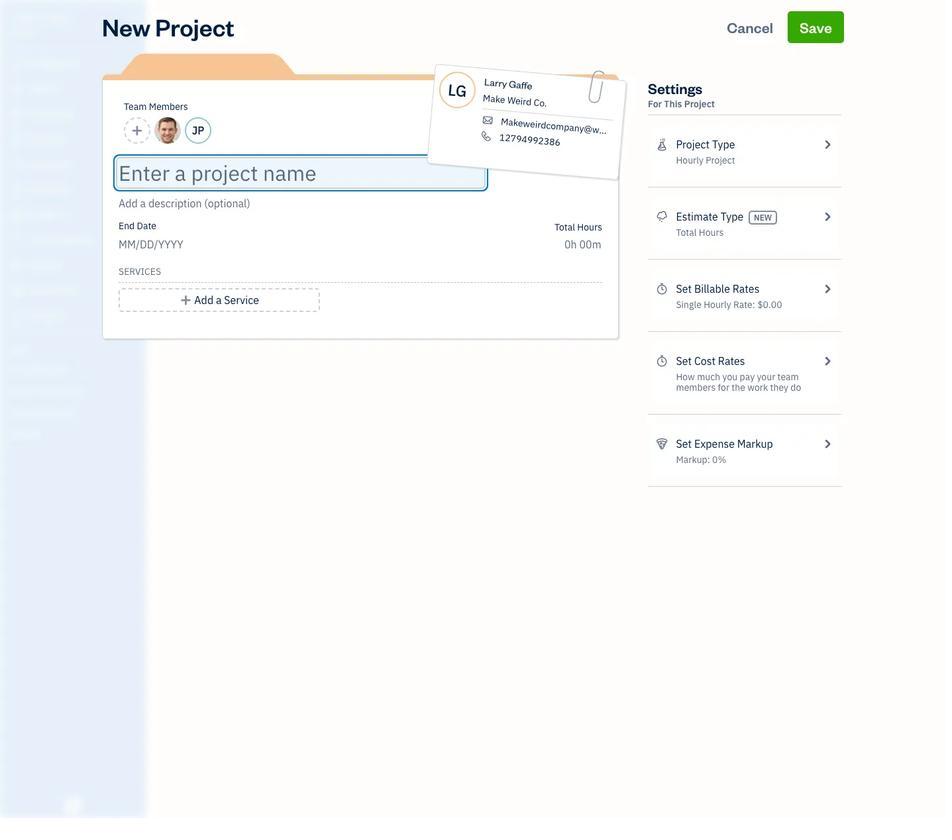 Task type: vqa. For each thing, say whether or not it's contained in the screenshot.
the Settings for this invoice icon
no



Task type: describe. For each thing, give the bounding box(es) containing it.
report image
[[9, 310, 25, 323]]

0 horizontal spatial total hours
[[555, 221, 603, 233]]

inc
[[51, 12, 70, 25]]

larry gaffe make weird co.
[[483, 75, 548, 109]]

team
[[778, 371, 799, 383]]

single
[[676, 299, 702, 311]]

save button
[[788, 11, 845, 43]]

lg
[[447, 79, 468, 101]]

add
[[194, 294, 214, 307]]

date
[[137, 220, 156, 232]]

markup
[[738, 438, 774, 451]]

chevronright image for set billable rates
[[822, 281, 834, 297]]

your
[[757, 371, 776, 383]]

envelope image
[[481, 114, 495, 126]]

:
[[753, 299, 756, 311]]

phone image
[[480, 130, 494, 142]]

settings
[[648, 79, 703, 97]]

Project Name text field
[[119, 160, 483, 186]]

estimate
[[676, 210, 719, 223]]

pay
[[740, 371, 755, 383]]

set cost rates
[[676, 355, 746, 368]]

expense
[[695, 438, 735, 451]]

set for set cost rates
[[676, 355, 692, 368]]

project inside settings for this project
[[685, 98, 715, 110]]

expense image
[[9, 184, 25, 197]]

add team member image
[[131, 123, 143, 139]]

timetracking image
[[656, 281, 668, 297]]

set for set expense markup
[[676, 438, 692, 451]]

project type
[[676, 138, 735, 151]]

a
[[216, 294, 222, 307]]

$0.00
[[758, 299, 783, 311]]

for
[[718, 382, 730, 394]]

single hourly rate : $0.00
[[676, 299, 783, 311]]

chevronright image for set cost rates
[[822, 353, 834, 369]]

1 horizontal spatial hours
[[699, 227, 724, 239]]

team
[[124, 101, 147, 113]]

12794992386
[[499, 131, 561, 149]]

estimate image
[[9, 108, 25, 121]]

0 horizontal spatial total
[[555, 221, 575, 233]]

main element
[[0, 0, 179, 819]]

items and services image
[[10, 386, 142, 396]]

hourly project
[[676, 154, 736, 166]]

type for estimate type
[[721, 210, 744, 223]]

money image
[[9, 259, 25, 272]]

0 horizontal spatial hourly
[[676, 154, 704, 166]]

timer image
[[9, 234, 25, 247]]

jp
[[192, 124, 204, 137]]

co.
[[534, 96, 548, 109]]

makeweirdcompany@weird.co
[[501, 116, 628, 139]]

billable
[[695, 282, 730, 296]]

add a service button
[[119, 288, 320, 312]]

0 horizontal spatial hours
[[578, 221, 603, 233]]

markup: 0%
[[676, 454, 727, 466]]

set for set billable rates
[[676, 282, 692, 296]]

gaffe
[[509, 78, 533, 92]]

End date in  format text field
[[119, 238, 280, 251]]

do
[[791, 382, 802, 394]]

chart image
[[9, 284, 25, 298]]

settings image
[[10, 428, 142, 439]]

cancel button
[[715, 11, 786, 43]]

services
[[119, 266, 161, 278]]

team members image
[[10, 365, 142, 375]]

1 horizontal spatial total
[[676, 227, 697, 239]]

members
[[676, 382, 716, 394]]

they
[[771, 382, 789, 394]]

client image
[[9, 83, 25, 96]]

set expense markup
[[676, 438, 774, 451]]

this
[[664, 98, 683, 110]]



Task type: locate. For each thing, give the bounding box(es) containing it.
project
[[155, 11, 235, 42], [685, 98, 715, 110], [676, 138, 710, 151], [706, 154, 736, 166]]

how
[[676, 371, 695, 383]]

the
[[732, 382, 746, 394]]

type for project type
[[713, 138, 735, 151]]

save
[[800, 18, 833, 36]]

type
[[713, 138, 735, 151], [721, 210, 744, 223]]

rate
[[734, 299, 753, 311]]

new
[[754, 213, 772, 223]]

turtle
[[11, 12, 49, 25]]

weird
[[507, 94, 532, 108]]

hourly down set billable rates
[[704, 299, 732, 311]]

larry
[[484, 75, 508, 90]]

new
[[102, 11, 151, 42]]

apps image
[[10, 343, 142, 354]]

1 vertical spatial set
[[676, 355, 692, 368]]

Hourly Budget text field
[[565, 238, 603, 251]]

chevronright image
[[822, 137, 834, 152], [822, 281, 834, 297]]

2 vertical spatial chevronright image
[[822, 436, 834, 452]]

hours down estimate type
[[699, 227, 724, 239]]

expenses image
[[656, 436, 668, 452]]

2 chevronright image from the top
[[822, 353, 834, 369]]

markup:
[[676, 454, 711, 466]]

set up how
[[676, 355, 692, 368]]

bank connections image
[[10, 407, 142, 418]]

rates for set billable rates
[[733, 282, 760, 296]]

1 set from the top
[[676, 282, 692, 296]]

total down estimate
[[676, 227, 697, 239]]

set up markup: at the bottom right
[[676, 438, 692, 451]]

0 vertical spatial chevronright image
[[822, 209, 834, 225]]

plus image
[[180, 292, 192, 308]]

owner
[[11, 27, 35, 36]]

members
[[149, 101, 188, 113]]

end date
[[119, 220, 156, 232]]

0 vertical spatial chevronright image
[[822, 137, 834, 152]]

total
[[555, 221, 575, 233], [676, 227, 697, 239]]

rates up the rate on the right top of the page
[[733, 282, 760, 296]]

team members
[[124, 101, 188, 113]]

timetracking image
[[656, 353, 668, 369]]

end
[[119, 220, 135, 232]]

payment image
[[9, 158, 25, 172]]

settings for this project
[[648, 79, 715, 110]]

chevronright image for set expense markup
[[822, 436, 834, 452]]

project image
[[9, 209, 25, 222]]

turtle inc owner
[[11, 12, 70, 36]]

0%
[[713, 454, 727, 466]]

rates
[[733, 282, 760, 296], [719, 355, 746, 368]]

much
[[697, 371, 721, 383]]

1 horizontal spatial total hours
[[676, 227, 724, 239]]

how much you pay your team members for the work they do
[[676, 371, 802, 394]]

total hours up hourly budget text field
[[555, 221, 603, 233]]

for
[[648, 98, 662, 110]]

1 chevronright image from the top
[[822, 137, 834, 152]]

you
[[723, 371, 738, 383]]

1 vertical spatial chevronright image
[[822, 281, 834, 297]]

Project Description text field
[[119, 196, 483, 211]]

chevronright image
[[822, 209, 834, 225], [822, 353, 834, 369], [822, 436, 834, 452]]

1 vertical spatial hourly
[[704, 299, 732, 311]]

hourly down project type
[[676, 154, 704, 166]]

1 vertical spatial chevronright image
[[822, 353, 834, 369]]

2 chevronright image from the top
[[822, 281, 834, 297]]

add a service
[[194, 294, 259, 307]]

set up single
[[676, 282, 692, 296]]

3 set from the top
[[676, 438, 692, 451]]

rates up you on the right of page
[[719, 355, 746, 368]]

estimates image
[[656, 209, 668, 225]]

work
[[748, 382, 768, 394]]

2 set from the top
[[676, 355, 692, 368]]

0 vertical spatial type
[[713, 138, 735, 151]]

hours up hourly budget text field
[[578, 221, 603, 233]]

hourly
[[676, 154, 704, 166], [704, 299, 732, 311]]

estimate type
[[676, 210, 744, 223]]

1 vertical spatial rates
[[719, 355, 746, 368]]

total hours down estimate
[[676, 227, 724, 239]]

invoice image
[[9, 133, 25, 147]]

service
[[224, 294, 259, 307]]

make
[[483, 92, 506, 106]]

type left new
[[721, 210, 744, 223]]

set billable rates
[[676, 282, 760, 296]]

1 chevronright image from the top
[[822, 209, 834, 225]]

dashboard image
[[9, 58, 25, 71]]

chevronright image for estimate type
[[822, 209, 834, 225]]

1 vertical spatial type
[[721, 210, 744, 223]]

projects image
[[656, 137, 668, 152]]

cancel
[[727, 18, 774, 36]]

2 vertical spatial set
[[676, 438, 692, 451]]

3 chevronright image from the top
[[822, 436, 834, 452]]

hours
[[578, 221, 603, 233], [699, 227, 724, 239]]

rates for set cost rates
[[719, 355, 746, 368]]

set
[[676, 282, 692, 296], [676, 355, 692, 368], [676, 438, 692, 451]]

new project
[[102, 11, 235, 42]]

1 horizontal spatial hourly
[[704, 299, 732, 311]]

total hours
[[555, 221, 603, 233], [676, 227, 724, 239]]

type up hourly project
[[713, 138, 735, 151]]

chevronright image for project type
[[822, 137, 834, 152]]

0 vertical spatial hourly
[[676, 154, 704, 166]]

0 vertical spatial set
[[676, 282, 692, 296]]

0 vertical spatial rates
[[733, 282, 760, 296]]

freshbooks image
[[62, 797, 84, 813]]

total up hourly budget text field
[[555, 221, 575, 233]]

cost
[[695, 355, 716, 368]]



